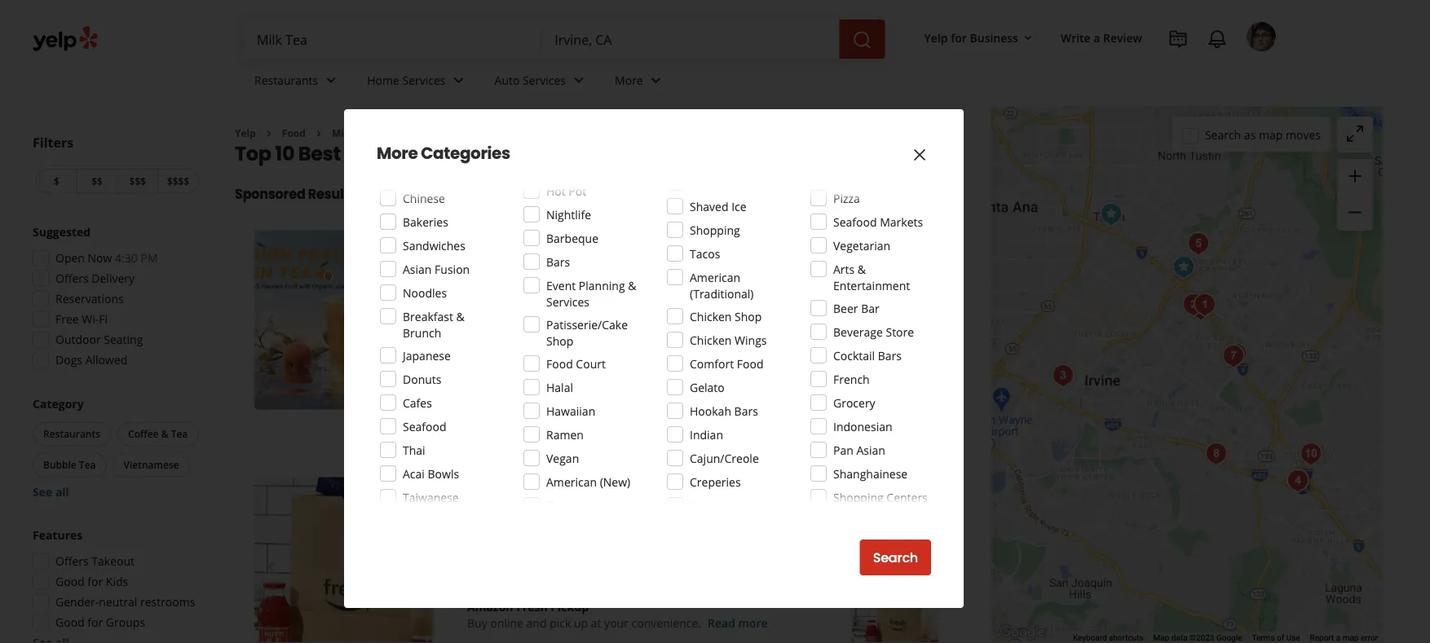 Task type: describe. For each thing, give the bounding box(es) containing it.
pan
[[833, 442, 854, 458]]

10
[[275, 140, 294, 167]]

seafood for seafood
[[403, 419, 446, 434]]

16 luxury v2 image
[[567, 332, 580, 345]]

(509 reviews) link
[[567, 256, 637, 273]]

thai
[[403, 442, 425, 458]]

amazon fresh image
[[1168, 251, 1200, 284]]

near
[[428, 140, 476, 167]]

restaurants for restaurants button at the bottom
[[43, 427, 100, 441]]

orobae image
[[1189, 289, 1221, 321]]

seafood markets
[[833, 214, 923, 230]]

more categories
[[377, 142, 510, 165]]

map
[[1153, 633, 1170, 643]]

sen tea house image
[[1282, 465, 1314, 497]]

& up the vietnamese
[[161, 427, 168, 441]]

bubble
[[43, 458, 76, 472]]

branches
[[601, 372, 650, 388]]

beverage
[[833, 324, 883, 340]]

& down 4.4
[[558, 283, 565, 297]]

fresh for amazon fresh pickup buy online and pick up at your convenience. read more
[[516, 599, 548, 614]]

amazon for amazon fresh pickup buy online and pick up at your convenience. read more
[[467, 599, 513, 614]]

organic
[[513, 230, 577, 253]]

review
[[1103, 30, 1142, 45]]

reservations
[[55, 291, 124, 307]]

chicken for chicken wings
[[690, 332, 732, 348]]

open now 4:30 pm
[[55, 250, 158, 266]]

location
[[863, 372, 905, 388]]

more categories dialog
[[0, 0, 1430, 643]]

close image
[[910, 145, 930, 165]]

kids
[[106, 574, 128, 590]]

dining
[[513, 331, 547, 346]]

$
[[54, 174, 59, 188]]

4:30
[[115, 250, 138, 266]]

way
[[840, 356, 861, 371]]

restaurants button
[[33, 422, 111, 446]]

previous image
[[261, 557, 280, 577]]

0 vertical spatial takeout
[[644, 420, 682, 433]]

asian fusion
[[403, 261, 470, 277]]

cafes
[[403, 395, 432, 411]]

1 vertical spatial coffee & tea
[[128, 427, 188, 441]]

projects image
[[1168, 29, 1188, 49]]

acai
[[403, 466, 425, 481]]

$$
[[92, 174, 103, 188]]

offers for offers delivery
[[55, 271, 89, 286]]

gelato
[[690, 380, 725, 395]]

outdoor for outdoor seating
[[470, 420, 510, 433]]

map data ©2023 google
[[1153, 633, 1242, 643]]

food court
[[546, 356, 606, 371]]

7:00
[[514, 308, 536, 323]]

ramen
[[546, 427, 584, 442]]

cool.
[[810, 372, 835, 388]]

neutral
[[99, 594, 137, 610]]

$$$$ button
[[158, 169, 199, 194]]

food link
[[282, 126, 306, 140]]

entertainment
[[833, 278, 910, 293]]

category
[[33, 396, 84, 412]]

1 horizontal spatial delivery
[[576, 420, 615, 433]]

(509 reviews)
[[567, 257, 637, 273]]

seating
[[104, 332, 143, 347]]

ice inside the ice cream & frozen yogurt
[[403, 151, 418, 167]]

pm for open now 4:30 pm
[[141, 250, 158, 266]]

bubble tea
[[43, 458, 96, 472]]

vietnamese button
[[113, 453, 190, 477]]

map for moves
[[1259, 127, 1283, 142]]

didn't
[[593, 356, 624, 371]]

tacos
[[690, 246, 720, 261]]

good for good for groups
[[55, 615, 85, 630]]

shop for patisserie/cake shop
[[546, 333, 573, 349]]

buy
[[467, 615, 487, 631]]

top 10 best milk tea near irvine, california
[[235, 140, 641, 167]]

open for open until 7:00 pm
[[453, 308, 484, 323]]

0 vertical spatial coffee & tea button
[[520, 282, 588, 299]]

terms of use link
[[1252, 633, 1300, 643]]

fresh for amazon fresh 3.0
[[523, 477, 568, 500]]

write a review
[[1061, 30, 1142, 45]]

hntea
[[453, 230, 509, 253]]

services for home services
[[402, 72, 446, 88]]

use
[[1286, 633, 1300, 643]]

halal
[[546, 380, 573, 395]]

first
[[724, 356, 745, 371]]

coffee & tea link
[[520, 282, 588, 299]]

shopping for shopping
[[690, 222, 740, 238]]

dogs
[[55, 352, 82, 368]]

hntea organic tea house - tustin image
[[1095, 198, 1128, 231]]

yelp for yelp for business
[[924, 30, 948, 45]]

now
[[88, 250, 112, 266]]

planning
[[579, 278, 625, 293]]

american (new)
[[546, 474, 631, 490]]

event
[[546, 278, 576, 293]]

services inside the event planning & services
[[546, 294, 590, 309]]

cocktail
[[833, 348, 875, 363]]

convenience.
[[632, 615, 701, 631]]

expand map image
[[1345, 124, 1365, 143]]

bars for hookah bars
[[734, 403, 758, 419]]

online
[[490, 615, 523, 631]]

that's
[[777, 372, 807, 388]]

amazon for amazon fresh 3.0
[[453, 477, 519, 500]]

search button
[[860, 540, 931, 576]]

now
[[500, 372, 523, 388]]

barbeque
[[546, 230, 599, 246]]

centers
[[887, 490, 928, 505]]

0 horizontal spatial bars
[[546, 254, 570, 269]]

24 chevron down v2 image for restaurants
[[321, 70, 341, 90]]

beverage store
[[833, 324, 914, 340]]

california
[[544, 140, 641, 167]]

1 vertical spatial coffee & tea button
[[117, 422, 198, 446]]

report a map error
[[1310, 633, 1378, 643]]

next image
[[408, 310, 427, 330]]

bar
[[861, 300, 880, 316]]

milk tea
[[332, 126, 373, 140]]

write
[[627, 356, 654, 371]]

offers for offers takeout
[[55, 554, 89, 569]]

slideshow element for hntea organic tea house - tustin
[[254, 230, 434, 410]]

map region
[[811, 59, 1430, 643]]

yelp for yelp link
[[235, 126, 256, 140]]

bars for cocktail bars
[[878, 348, 902, 363]]

pm for open until 7:00 pm
[[539, 308, 556, 323]]

breakfast
[[403, 309, 453, 324]]

up
[[574, 615, 588, 631]]

user actions element
[[911, 20, 1299, 121]]

auto
[[495, 72, 520, 88]]

delis
[[690, 498, 716, 513]]

american for american (new)
[[546, 474, 597, 490]]

keyboard shortcuts button
[[1073, 632, 1144, 643]]

top
[[235, 140, 271, 167]]

zoom out image
[[1345, 203, 1365, 222]]

search for search
[[873, 549, 918, 567]]

& inside breakfast & brunch
[[456, 309, 465, 324]]

16 checkmark v2 image
[[560, 420, 573, 433]]

omomo tea shoppe image
[[1177, 289, 1210, 321]]

your
[[604, 615, 629, 631]]

$ button
[[36, 169, 76, 194]]

dogs allowed
[[55, 352, 128, 368]]

chicken wings
[[690, 332, 767, 348]]

©2023
[[1190, 633, 1214, 643]]

arts & entertainment
[[833, 261, 910, 293]]



Task type: vqa. For each thing, say whether or not it's contained in the screenshot.
guard and grace icon
no



Task type: locate. For each thing, give the bounding box(es) containing it.
milk right best
[[345, 140, 385, 167]]

multiple
[[554, 372, 598, 388]]

1 horizontal spatial american
[[690, 269, 740, 285]]

24 chevron down v2 image left the auto
[[449, 70, 468, 90]]

healthy
[[470, 331, 511, 346]]

restaurants for restaurants 'link'
[[254, 72, 318, 88]]

more left 24 chevron down v2 icon
[[615, 72, 643, 88]]

noodles
[[403, 285, 447, 300]]

tea maru - housemade boba image
[[1200, 438, 1233, 470]]

0 horizontal spatial delivery
[[92, 271, 135, 286]]

& right breakfast
[[456, 309, 465, 324]]

services inside home services link
[[402, 72, 446, 88]]

house
[[614, 230, 665, 253]]

0 vertical spatial chicken
[[690, 309, 732, 324]]

1 horizontal spatial asian
[[857, 442, 885, 458]]

1 horizontal spatial outdoor
[[470, 420, 510, 433]]

& inside the event planning & services
[[628, 278, 636, 293]]

2 vertical spatial a
[[1336, 633, 1341, 643]]

shopping down shaved ice
[[690, 222, 740, 238]]

16 chevron right v2 image
[[262, 127, 275, 140]]

24 chevron down v2 image for home services
[[449, 70, 468, 90]]

offers delivery
[[55, 271, 135, 286]]

more right read
[[738, 615, 768, 631]]

0 horizontal spatial a
[[656, 356, 663, 371]]

write
[[1061, 30, 1091, 45]]

2 offers from the top
[[55, 554, 89, 569]]

french
[[833, 371, 870, 387]]

google image
[[996, 622, 1049, 643]]

seafood for seafood markets
[[833, 214, 877, 230]]

moves
[[1286, 127, 1321, 142]]

good for good for kids
[[55, 574, 85, 590]]

services down "event"
[[546, 294, 590, 309]]

fusion
[[435, 261, 470, 277]]

hot
[[546, 183, 566, 199]]

area
[[735, 372, 759, 388]]

coffee up the vietnamese
[[128, 427, 159, 441]]

for for groups
[[88, 615, 103, 630]]

cloudy co image
[[1185, 293, 1217, 325]]

2 horizontal spatial a
[[1336, 633, 1341, 643]]

1 vertical spatial shop
[[546, 333, 573, 349]]

american for american (traditional)
[[690, 269, 740, 285]]

hot pot
[[546, 183, 586, 199]]

1 vertical spatial map
[[1343, 633, 1359, 643]]

food up multiple
[[546, 356, 573, 371]]

more down now
[[509, 389, 539, 404]]

and
[[526, 615, 547, 631]]

a right report at the bottom
[[1336, 633, 1341, 643]]

0 horizontal spatial outdoor
[[55, 332, 101, 347]]

milk
[[332, 126, 353, 140], [345, 140, 385, 167]]

2 i from the left
[[775, 356, 778, 371]]

taiwanese
[[403, 490, 459, 505]]

fi
[[99, 311, 108, 327]]

for down 'gender-'
[[88, 615, 103, 630]]

0 horizontal spatial open
[[55, 250, 85, 266]]

data
[[1172, 633, 1188, 643]]

group
[[1337, 159, 1373, 231], [28, 224, 202, 373], [29, 396, 202, 500], [28, 527, 202, 643]]

creperies
[[690, 474, 741, 490]]

a right write
[[1094, 30, 1100, 45]]

i left didn't
[[587, 356, 590, 371]]

bars up "event"
[[546, 254, 570, 269]]

0 horizontal spatial pm
[[141, 250, 158, 266]]

takeout up kids at left bottom
[[92, 554, 135, 569]]

takeout
[[644, 420, 682, 433], [92, 554, 135, 569]]

group containing features
[[28, 527, 202, 643]]

a inside "link"
[[1094, 30, 1100, 45]]

restaurants
[[254, 72, 318, 88], [43, 427, 100, 441]]

tea rooms
[[598, 283, 651, 297]]

0 horizontal spatial shopping
[[690, 222, 740, 238]]

pm right 7:00
[[539, 308, 556, 323]]

shopping down shanghainese
[[833, 490, 884, 505]]

0 horizontal spatial 24 chevron down v2 image
[[321, 70, 341, 90]]

pm right 4:30
[[141, 250, 158, 266]]

amazon
[[453, 477, 519, 500], [467, 599, 513, 614]]

a up "in" at the bottom
[[656, 356, 663, 371]]

1 horizontal spatial restaurants
[[254, 72, 318, 88]]

notifications image
[[1208, 29, 1227, 49]]

restaurants inside 'link'
[[254, 72, 318, 88]]

restaurants inside button
[[43, 427, 100, 441]]

2 vertical spatial for
[[88, 615, 103, 630]]

1 i from the left
[[587, 356, 590, 371]]

None search field
[[244, 20, 888, 59]]

restaurants up the food link at the left of the page
[[254, 72, 318, 88]]

1 horizontal spatial food
[[546, 356, 573, 371]]

shop inside patisserie/cake shop
[[546, 333, 573, 349]]

0 vertical spatial good
[[55, 574, 85, 590]]

good down 'gender-'
[[55, 615, 85, 630]]

1 horizontal spatial yelp
[[924, 30, 948, 45]]

nightlife
[[546, 207, 591, 222]]

search inside button
[[873, 549, 918, 567]]

map left error
[[1343, 633, 1359, 643]]

hntea organic tea house - tustin
[[453, 230, 730, 253]]

0 vertical spatial more
[[509, 389, 539, 404]]

services inside auto services link
[[523, 72, 566, 88]]

1 vertical spatial ice
[[732, 199, 747, 214]]

group containing suggested
[[28, 224, 202, 373]]

1 horizontal spatial coffee & tea button
[[520, 282, 588, 299]]

24 chevron down v2 image for auto services
[[569, 70, 589, 90]]

search image
[[853, 30, 872, 50]]

open for open now 4:30 pm
[[55, 250, 85, 266]]

food for the food link at the left of the page
[[282, 126, 306, 140]]

write a review link
[[1054, 23, 1149, 52]]

0 horizontal spatial takeout
[[92, 554, 135, 569]]

seafood up vegetarian on the right of the page
[[833, 214, 877, 230]]

donuts
[[403, 371, 442, 387]]

see all button
[[33, 484, 69, 500]]

16 chevron right v2 image
[[312, 127, 325, 140]]

0 horizontal spatial asian
[[403, 261, 432, 277]]

this
[[838, 372, 860, 388]]

delivery down hawaiian
[[576, 420, 615, 433]]

1 vertical spatial chicken
[[690, 332, 732, 348]]

24 chevron down v2 image inside restaurants 'link'
[[321, 70, 341, 90]]

american up caterers
[[546, 474, 597, 490]]

1 horizontal spatial shopping
[[833, 490, 884, 505]]

food for food court
[[546, 356, 573, 371]]

seating
[[512, 420, 547, 433]]

bengong's tea image
[[1182, 227, 1215, 260]]

offers up good for kids
[[55, 554, 89, 569]]

outdoor down free wi-fi
[[55, 332, 101, 347]]

3 24 chevron down v2 image from the left
[[569, 70, 589, 90]]

auto services link
[[482, 59, 602, 106]]

open until 7:00 pm
[[453, 308, 556, 323]]

2 horizontal spatial 24 chevron down v2 image
[[569, 70, 589, 90]]

chicken shop
[[690, 309, 762, 324]]

good up 'gender-'
[[55, 574, 85, 590]]

1 vertical spatial shopping
[[833, 490, 884, 505]]

more inside amazon fresh pickup buy online and pick up at your convenience. read more
[[738, 615, 768, 631]]

more inside the business categories element
[[615, 72, 643, 88]]

24 chevron down v2 image inside home services link
[[449, 70, 468, 90]]

fresh inside amazon fresh 3.0
[[523, 477, 568, 500]]

1 chicken from the top
[[690, 309, 732, 324]]

hntea organic tea house - tustin link
[[453, 230, 730, 253]]

for left business on the right of the page
[[951, 30, 967, 45]]

1 vertical spatial asian
[[857, 442, 885, 458]]

1 horizontal spatial 24 chevron down v2 image
[[449, 70, 468, 90]]

comfort
[[690, 356, 734, 371]]

0 horizontal spatial map
[[1259, 127, 1283, 142]]

0 vertical spatial slideshow element
[[254, 230, 434, 410]]

more inside dialog
[[377, 142, 418, 165]]

outdoor for outdoor seating
[[55, 332, 101, 347]]

24 chevron down v2 image inside auto services link
[[569, 70, 589, 90]]

yogurt
[[442, 168, 477, 183]]

0 horizontal spatial ice
[[403, 151, 418, 167]]

24 chevron down v2 image right the auto services
[[569, 70, 589, 90]]

hntea organic tea house- alton pkwy image
[[1295, 438, 1327, 470]]

2 good from the top
[[55, 615, 85, 630]]

1 vertical spatial delivery
[[576, 420, 615, 433]]

0 vertical spatial seafood
[[833, 214, 877, 230]]

1 vertical spatial offers
[[55, 554, 89, 569]]

1 vertical spatial slideshow element
[[254, 477, 434, 643]]

slideshow element for amazon fresh
[[254, 477, 434, 643]]

for for kids
[[88, 574, 103, 590]]

1 horizontal spatial i
[[775, 356, 778, 371]]

0 vertical spatial delivery
[[92, 271, 135, 286]]

& up yogurt
[[459, 151, 467, 167]]

coffee & tea button up the vietnamese
[[117, 422, 198, 446]]

zoom in image
[[1345, 166, 1365, 186]]

1 vertical spatial for
[[88, 574, 103, 590]]

outdoor seating
[[470, 420, 547, 433]]

is
[[908, 372, 916, 388]]

bars down area on the right of page
[[734, 403, 758, 419]]

time
[[748, 356, 772, 371]]

coffee & tea button down 4.4
[[520, 282, 588, 299]]

2 horizontal spatial food
[[737, 356, 764, 371]]

coffee & tea down 4.4
[[524, 283, 585, 297]]

0 vertical spatial restaurants
[[254, 72, 318, 88]]

cocktail bars
[[833, 348, 902, 363]]

open down "suggested"
[[55, 250, 85, 266]]

tea rooms link
[[595, 282, 654, 299]]

sponsored results
[[235, 185, 356, 203]]

yelp left business on the right of the page
[[924, 30, 948, 45]]

0 vertical spatial for
[[951, 30, 967, 45]]

shop for chicken shop
[[735, 309, 762, 324]]

search left as
[[1205, 127, 1241, 142]]

0 horizontal spatial yelp
[[235, 126, 256, 140]]

0 horizontal spatial seafood
[[403, 419, 446, 434]]

yelp
[[924, 30, 948, 45], [235, 126, 256, 140]]

for for business
[[951, 30, 967, 45]]

business
[[970, 30, 1018, 45]]

chicken up comfort
[[690, 332, 732, 348]]

0 vertical spatial map
[[1259, 127, 1283, 142]]

fresh up and
[[516, 599, 548, 614]]

tp tea irvine image
[[1047, 360, 1080, 392]]

yifang fruit tea image
[[1220, 338, 1252, 371]]

japanese
[[403, 348, 451, 363]]

24 chevron down v2 image
[[321, 70, 341, 90], [449, 70, 468, 90], [569, 70, 589, 90]]

event planning & services
[[546, 278, 636, 309]]

chicken down (traditional) at the top of the page
[[690, 309, 732, 324]]

group containing category
[[29, 396, 202, 500]]

brunch
[[403, 325, 441, 340]]

hntea organic tea house - tustin image
[[254, 230, 434, 410]]

1 offers from the top
[[55, 271, 89, 286]]

1 good from the top
[[55, 574, 85, 590]]

more up frozen
[[377, 142, 418, 165]]

0 horizontal spatial more
[[377, 142, 418, 165]]

1 horizontal spatial a
[[1094, 30, 1100, 45]]

amazon fresh image
[[254, 477, 434, 643]]

1 vertical spatial fresh
[[516, 599, 548, 614]]

outdoor down also…"
[[470, 420, 510, 433]]

1 horizontal spatial seafood
[[833, 214, 877, 230]]

1 horizontal spatial coffee
[[524, 283, 555, 297]]

0 vertical spatial american
[[690, 269, 740, 285]]

& right arts at top
[[858, 261, 866, 277]]

indonesian
[[833, 419, 893, 434]]

2 slideshow element from the top
[[254, 477, 434, 643]]

0 vertical spatial ice
[[403, 151, 418, 167]]

beer
[[833, 300, 858, 316]]

0 vertical spatial fresh
[[523, 477, 568, 500]]

1 vertical spatial more
[[377, 142, 418, 165]]

-
[[669, 230, 675, 253]]

a
[[1094, 30, 1100, 45], [656, 356, 663, 371], [1336, 633, 1341, 643]]

more for more
[[615, 72, 643, 88]]

comfort food
[[690, 356, 764, 371]]

asian up noodles
[[403, 261, 432, 277]]

& inside arts & entertainment
[[858, 261, 866, 277]]

amazon fresh link
[[453, 477, 568, 500]]

services for auto services
[[523, 72, 566, 88]]

0 vertical spatial offers
[[55, 271, 89, 286]]

i right time
[[775, 356, 778, 371]]

1 vertical spatial seafood
[[403, 419, 446, 434]]

& down reviews)
[[628, 278, 636, 293]]

read
[[708, 615, 735, 631]]

more
[[509, 389, 539, 404], [738, 615, 768, 631]]

reviews)
[[593, 257, 637, 273]]

a for report
[[1336, 633, 1341, 643]]

fresh up 3.0 at the bottom
[[523, 477, 568, 500]]

chicken for chicken shop
[[690, 309, 732, 324]]

shortcuts
[[1109, 633, 1144, 643]]

1 horizontal spatial bars
[[734, 403, 758, 419]]

slideshow element
[[254, 230, 434, 410], [254, 477, 434, 643]]

1 vertical spatial outdoor
[[470, 420, 510, 433]]

2 24 chevron down v2 image from the left
[[449, 70, 468, 90]]

report
[[1310, 633, 1334, 643]]

0 vertical spatial search
[[1205, 127, 1241, 142]]

16 chevron down v2 image
[[1022, 32, 1035, 45]]

1 vertical spatial takeout
[[92, 554, 135, 569]]

also…"
[[471, 389, 506, 404]]

1 vertical spatial good
[[55, 615, 85, 630]]

1 vertical spatial a
[[656, 356, 663, 371]]

4.4 star rating image
[[453, 258, 541, 274]]

tustin/irvine
[[666, 372, 732, 388]]

1 vertical spatial restaurants
[[43, 427, 100, 441]]

amazon inside amazon fresh pickup buy online and pick up at your convenience. read more
[[467, 599, 513, 614]]

home services
[[367, 72, 446, 88]]

back
[[864, 356, 889, 371]]

yelp inside yelp for business button
[[924, 30, 948, 45]]

the
[[704, 356, 721, 371]]

1 horizontal spatial ice
[[732, 199, 747, 214]]

0 vertical spatial coffee & tea
[[524, 283, 585, 297]]

actually
[[495, 356, 535, 371]]

0 vertical spatial bars
[[546, 254, 570, 269]]

map right as
[[1259, 127, 1283, 142]]

shop up wings
[[735, 309, 762, 324]]

1 slideshow element from the top
[[254, 230, 434, 410]]

0 vertical spatial pm
[[141, 250, 158, 266]]

2 vertical spatial bars
[[734, 403, 758, 419]]

more for more categories
[[377, 142, 418, 165]]

coffee & tea up the vietnamese
[[128, 427, 188, 441]]

search down centers
[[873, 549, 918, 567]]

business categories element
[[241, 59, 1276, 106]]

1 vertical spatial search
[[873, 549, 918, 567]]

$$ button
[[76, 169, 117, 194]]

1 vertical spatial pm
[[539, 308, 556, 323]]

1 vertical spatial more
[[738, 615, 768, 631]]

a for write
[[1094, 30, 1100, 45]]

map for error
[[1343, 633, 1359, 643]]

amazon inside amazon fresh 3.0
[[453, 477, 519, 500]]

0 horizontal spatial search
[[873, 549, 918, 567]]

milk right 16 chevron right v2 image
[[332, 126, 353, 140]]

bowls
[[428, 466, 459, 481]]

0 horizontal spatial american
[[546, 474, 597, 490]]

food up area on the right of page
[[737, 356, 764, 371]]

open left until
[[453, 308, 484, 323]]

restaurants up bubble tea
[[43, 427, 100, 441]]

in
[[653, 372, 663, 388]]

rooms
[[618, 283, 651, 297]]

restrooms
[[140, 594, 195, 610]]

american inside american (traditional)
[[690, 269, 740, 285]]

food left 16 chevron right v2 image
[[282, 126, 306, 140]]

3.0
[[548, 504, 564, 520]]

asian up shanghainese
[[857, 442, 885, 458]]

0 horizontal spatial shop
[[546, 333, 573, 349]]

seafood down cafes at the left of the page
[[403, 419, 446, 434]]

1 horizontal spatial shop
[[735, 309, 762, 324]]

auto services
[[495, 72, 566, 88]]

offers up reservations at top left
[[55, 271, 89, 286]]

2 chicken from the top
[[690, 332, 732, 348]]

1 vertical spatial yelp
[[235, 126, 256, 140]]

0 horizontal spatial more
[[509, 389, 539, 404]]

2 horizontal spatial bars
[[878, 348, 902, 363]]

fresh inside amazon fresh pickup buy online and pick up at your convenience. read more
[[516, 599, 548, 614]]

came
[[781, 356, 810, 371]]

& inside the ice cream & frozen yogurt
[[459, 151, 467, 167]]

restaurants link
[[241, 59, 354, 106]]

ice right shaved
[[732, 199, 747, 214]]

1 horizontal spatial takeout
[[644, 420, 682, 433]]

allowed
[[85, 352, 128, 368]]

for inside button
[[951, 30, 967, 45]]

0 horizontal spatial coffee & tea
[[128, 427, 188, 441]]

sponsored
[[235, 185, 305, 203]]

0 vertical spatial yelp
[[924, 30, 948, 45]]

0 vertical spatial coffee
[[524, 283, 555, 297]]

wings
[[735, 332, 767, 348]]

0 vertical spatial shop
[[735, 309, 762, 324]]

1 24 chevron down v2 image from the left
[[321, 70, 341, 90]]

shaved
[[690, 199, 729, 214]]

24 chevron down v2 image left home
[[321, 70, 341, 90]]

0 horizontal spatial coffee & tea button
[[117, 422, 198, 446]]

bars up the location
[[878, 348, 902, 363]]

24 chevron down v2 image
[[646, 70, 666, 90]]

seafood
[[833, 214, 877, 230], [403, 419, 446, 434]]

ice up frozen
[[403, 151, 418, 167]]

0 horizontal spatial coffee
[[128, 427, 159, 441]]

shop up the appalled
[[546, 333, 573, 349]]

services right the auto
[[523, 72, 566, 88]]

1 horizontal spatial more
[[615, 72, 643, 88]]

a inside "i'm actually appalled i didn't write a review the first time i came here way back when. they now have multiple branches in tustin/irvine area so that's cool. this location is also…"
[[656, 356, 663, 371]]

for down offers takeout
[[88, 574, 103, 590]]

1 vertical spatial bars
[[878, 348, 902, 363]]

soma tea & mocktail image
[[1217, 340, 1250, 373]]

delivery down open now 4:30 pm
[[92, 271, 135, 286]]

yelp left 16 chevron right v2 icon
[[235, 126, 256, 140]]

outdoor seating
[[55, 332, 143, 347]]

hookah bars
[[690, 403, 758, 419]]

0 horizontal spatial restaurants
[[43, 427, 100, 441]]

services right home
[[402, 72, 446, 88]]

1 horizontal spatial map
[[1343, 633, 1359, 643]]

american up (traditional) at the top of the page
[[690, 269, 740, 285]]

shaved ice
[[690, 199, 747, 214]]

1 vertical spatial amazon
[[467, 599, 513, 614]]

0 vertical spatial amazon
[[453, 477, 519, 500]]

search for search as map moves
[[1205, 127, 1241, 142]]

report a map error link
[[1310, 633, 1378, 643]]

previous image
[[261, 310, 280, 330]]

0 vertical spatial open
[[55, 250, 85, 266]]

takeout left indian
[[644, 420, 682, 433]]

1 horizontal spatial coffee & tea
[[524, 283, 585, 297]]

patisserie/cake
[[546, 317, 628, 332]]

1 horizontal spatial more
[[738, 615, 768, 631]]

coffee up 7:00
[[524, 283, 555, 297]]

i
[[587, 356, 590, 371], [775, 356, 778, 371]]

shopping for shopping centers
[[833, 490, 884, 505]]

patisserie/cake shop
[[546, 317, 628, 349]]



